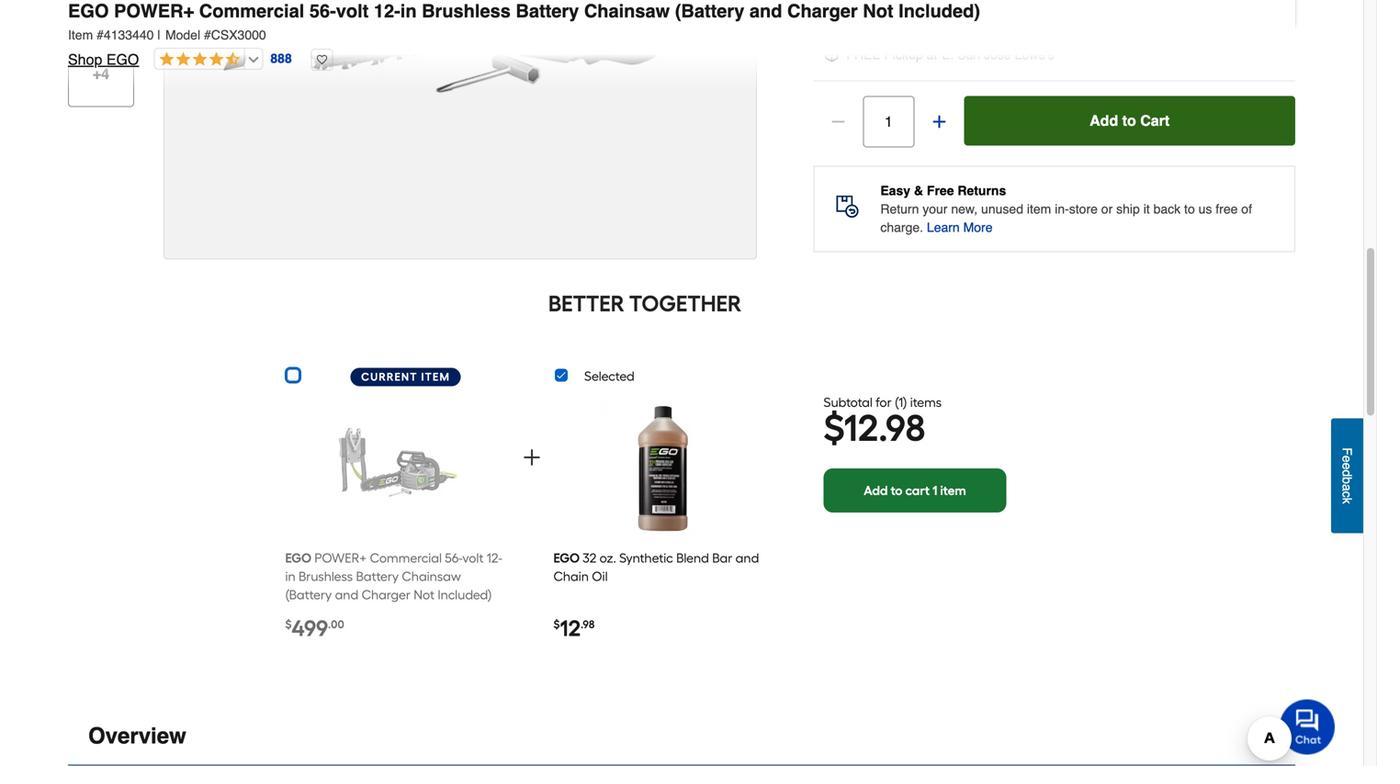 Task type: locate. For each thing, give the bounding box(es) containing it.
1 horizontal spatial battery
[[516, 0, 579, 22]]

e
[[1341, 456, 1355, 463], [1341, 463, 1355, 470]]

(battery up the item number 4 1 3 3 4 4 0 and model number c s x 3 0 0 0 element
[[675, 0, 745, 22]]

# right model
[[204, 28, 211, 42]]

item
[[68, 28, 93, 42]]

commercial up csx3000
[[199, 0, 305, 22]]

ego power+ commercial 56-volt 12-in brushless battery chainsaw (battery and charger not included) image
[[329, 396, 460, 541]]

1 vertical spatial item
[[941, 483, 967, 498]]

1 vertical spatial battery
[[356, 569, 399, 585]]

0 horizontal spatial 1
[[899, 395, 904, 410]]

bar
[[713, 551, 733, 566]]

add to cart button
[[965, 96, 1296, 146]]

$ down chain
[[554, 618, 560, 631]]

1 vertical spatial charger
[[362, 587, 411, 603]]

together
[[630, 290, 742, 317]]

power+ inside ego power+ commercial 56-volt 12-in brushless battery chainsaw (battery and charger not included) item # 4133440 | model # csx3000
[[114, 0, 194, 22]]

# right item
[[97, 28, 104, 42]]

0 horizontal spatial $
[[285, 618, 292, 631]]

0 vertical spatial battery
[[516, 0, 579, 22]]

0 horizontal spatial included)
[[438, 587, 492, 603]]

2 horizontal spatial $
[[824, 406, 844, 450]]

item
[[1028, 202, 1052, 216], [941, 483, 967, 498]]

power+
[[114, 0, 194, 22], [315, 551, 367, 566]]

1 vertical spatial volt
[[463, 551, 484, 566]]

1 horizontal spatial power+
[[315, 551, 367, 566]]

0 horizontal spatial brushless
[[299, 569, 353, 585]]

ego inside the "499" list item
[[285, 551, 312, 566]]

1 horizontal spatial brushless
[[422, 0, 511, 22]]

to left us
[[1185, 202, 1196, 216]]

chevron up image
[[1257, 727, 1276, 746]]

ego up 499
[[285, 551, 312, 566]]

subtotal for ( 1 ) items $ 12 .98
[[824, 395, 942, 450]]

12 down chain
[[560, 615, 581, 642]]

1 horizontal spatial volt
[[463, 551, 484, 566]]

ego up chain
[[554, 551, 580, 566]]

12 inside subtotal for ( 1 ) items $ 12 .98
[[844, 406, 879, 450]]

free pickup at e. san jose lowe's
[[847, 47, 1055, 62]]

to
[[1123, 112, 1137, 129], [1185, 202, 1196, 216], [891, 483, 903, 498]]

1 vertical spatial brushless
[[299, 569, 353, 585]]

to left cart
[[891, 483, 903, 498]]

4133440
[[104, 28, 154, 42]]

not inside ego power+ commercial 56-volt 12-in brushless battery chainsaw (battery and charger not included) item # 4133440 | model # csx3000
[[863, 0, 894, 22]]

add left cart
[[864, 483, 888, 498]]

1 vertical spatial power+
[[315, 551, 367, 566]]

0 horizontal spatial chainsaw
[[402, 569, 461, 585]]

1 horizontal spatial charger
[[788, 0, 858, 22]]

2 vertical spatial to
[[891, 483, 903, 498]]

power+ up '.00'
[[315, 551, 367, 566]]

12-
[[374, 0, 401, 22], [487, 551, 503, 566]]

56- inside the power+ commercial 56-volt 12- in brushless battery chainsaw (battery and charger not included)
[[445, 551, 463, 566]]

to inside button
[[1123, 112, 1137, 129]]

add to cart 1 item link
[[824, 469, 1007, 513]]

1 vertical spatial 12-
[[487, 551, 503, 566]]

$ inside $ 12 .98
[[554, 618, 560, 631]]

1 horizontal spatial in
[[401, 0, 417, 22]]

it
[[1144, 202, 1151, 216]]

$
[[824, 406, 844, 450], [285, 618, 292, 631], [554, 618, 560, 631]]

e up d
[[1341, 456, 1355, 463]]

chainsaw
[[584, 0, 670, 22], [402, 569, 461, 585]]

items
[[911, 395, 942, 410]]

1 horizontal spatial 12-
[[487, 551, 503, 566]]

to left cart on the top
[[1123, 112, 1137, 129]]

12
[[844, 406, 879, 450], [560, 615, 581, 642]]

heart outline image
[[311, 49, 333, 71]]

1 horizontal spatial #
[[204, 28, 211, 42]]

add inside button
[[1090, 112, 1119, 129]]

add to cart
[[1090, 112, 1170, 129]]

a
[[1341, 484, 1355, 491]]

d
[[1341, 470, 1355, 477]]

0 horizontal spatial #
[[97, 28, 104, 42]]

0 vertical spatial included)
[[899, 0, 981, 22]]

499 list item
[[285, 395, 503, 668]]

us
[[1199, 202, 1213, 216]]

model
[[165, 28, 200, 42]]

1 right for
[[899, 395, 904, 410]]

1 vertical spatial to
[[1185, 202, 1196, 216]]

better together
[[549, 290, 742, 317]]

1 vertical spatial commercial
[[370, 551, 442, 566]]

and right bar in the bottom of the page
[[736, 551, 760, 566]]

charger inside ego power+ commercial 56-volt 12-in brushless battery chainsaw (battery and charger not included) item # 4133440 | model # csx3000
[[788, 0, 858, 22]]

commercial inside ego power+ commercial 56-volt 12-in brushless battery chainsaw (battery and charger not included) item # 4133440 | model # csx3000
[[199, 0, 305, 22]]

overview button
[[68, 708, 1296, 766]]

power+ commercial 56-volt 12- in brushless battery chainsaw (battery and charger not included)
[[285, 551, 503, 603]]

add left cart on the top
[[1090, 112, 1119, 129]]

learn
[[927, 220, 960, 235]]

.98 inside subtotal for ( 1 ) items $ 12 .98
[[879, 406, 926, 450]]

plus image
[[521, 447, 543, 469]]

add
[[1090, 112, 1119, 129], [864, 483, 888, 498]]

1 horizontal spatial $
[[554, 618, 560, 631]]

0 horizontal spatial volt
[[336, 0, 369, 22]]

charger inside the power+ commercial 56-volt 12- in brushless battery chainsaw (battery and charger not included)
[[362, 587, 411, 603]]

0 vertical spatial in
[[401, 0, 417, 22]]

add for add to cart
[[1090, 112, 1119, 129]]

and up '.00'
[[335, 587, 359, 603]]

0 horizontal spatial battery
[[356, 569, 399, 585]]

subtotal
[[824, 395, 873, 410]]

0 vertical spatial commercial
[[199, 0, 305, 22]]

your
[[923, 202, 948, 216]]

0 horizontal spatial power+
[[114, 0, 194, 22]]

1 horizontal spatial not
[[863, 0, 894, 22]]

(battery
[[675, 0, 745, 22], [285, 587, 332, 603]]

0 horizontal spatial (battery
[[285, 587, 332, 603]]

0 vertical spatial brushless
[[422, 0, 511, 22]]

better together heading
[[68, 289, 1222, 318]]

0 horizontal spatial 56-
[[310, 0, 336, 22]]

and inside the power+ commercial 56-volt 12- in brushless battery chainsaw (battery and charger not included)
[[335, 587, 359, 603]]

2 e from the top
[[1341, 463, 1355, 470]]

0 vertical spatial add
[[1090, 112, 1119, 129]]

1 vertical spatial 12
[[560, 615, 581, 642]]

0 vertical spatial 56-
[[310, 0, 336, 22]]

title image
[[73, 0, 130, 27]]

0 vertical spatial 12-
[[374, 0, 401, 22]]

0 horizontal spatial commercial
[[199, 0, 305, 22]]

chain
[[554, 569, 589, 585]]

f e e d b a c k button
[[1332, 418, 1364, 533]]

pickup image
[[825, 47, 839, 62]]

1 vertical spatial not
[[414, 587, 435, 603]]

56-
[[310, 0, 336, 22], [445, 551, 463, 566]]

1 vertical spatial add
[[864, 483, 888, 498]]

commercial down ego power+ commercial 56-volt 12-in brushless battery chainsaw (battery and charger not included) "image"
[[370, 551, 442, 566]]

e up b on the right bottom
[[1341, 463, 1355, 470]]

ego up item
[[68, 0, 109, 22]]

in
[[401, 0, 417, 22], [285, 569, 296, 585]]

1 horizontal spatial (battery
[[675, 0, 745, 22]]

1 horizontal spatial 1
[[933, 483, 938, 498]]

0 horizontal spatial 12
[[560, 615, 581, 642]]

oz.
[[600, 551, 617, 566]]

free
[[847, 47, 881, 62]]

1 for subtotal for ( 1 ) items $ 12 .98
[[899, 395, 904, 410]]

volt
[[336, 0, 369, 22], [463, 551, 484, 566]]

option group
[[806, 0, 1303, 36]]

1 horizontal spatial .98
[[879, 406, 926, 450]]

easy & free returns return your new, unused item in-store or ship it back to us free of charge.
[[881, 183, 1253, 235]]

battery
[[516, 0, 579, 22], [356, 569, 399, 585]]

item right cart
[[941, 483, 967, 498]]

ego  #csx3000 image
[[165, 0, 756, 259]]

charger
[[788, 0, 858, 22], [362, 587, 411, 603]]

or
[[1102, 202, 1113, 216]]

0 vertical spatial chainsaw
[[584, 0, 670, 22]]

1 horizontal spatial to
[[1123, 112, 1137, 129]]

shop ego
[[68, 51, 139, 68]]

0 vertical spatial power+
[[114, 0, 194, 22]]

1 vertical spatial 56-
[[445, 551, 463, 566]]

$ for 499
[[285, 618, 292, 631]]

$ left for
[[824, 406, 844, 450]]

32 oz. synthetic blend bar and chain oil
[[554, 551, 760, 585]]

1 horizontal spatial included)
[[899, 0, 981, 22]]

1 e from the top
[[1341, 456, 1355, 463]]

1 vertical spatial included)
[[438, 587, 492, 603]]

1 horizontal spatial commercial
[[370, 551, 442, 566]]

0 vertical spatial 12
[[844, 406, 879, 450]]

0 vertical spatial (battery
[[675, 0, 745, 22]]

1 inside subtotal for ( 1 ) items $ 12 .98
[[899, 395, 904, 410]]

0 horizontal spatial not
[[414, 587, 435, 603]]

1 vertical spatial 1
[[933, 483, 938, 498]]

12 list item
[[554, 395, 772, 668]]

0 vertical spatial charger
[[788, 0, 858, 22]]

and up the item number 4 1 3 3 4 4 0 and model number c s x 3 0 0 0 element
[[750, 0, 783, 22]]

brushless
[[422, 0, 511, 22], [299, 569, 353, 585]]

brushless inside ego power+ commercial 56-volt 12-in brushless battery chainsaw (battery and charger not included) item # 4133440 | model # csx3000
[[422, 0, 511, 22]]

1 horizontal spatial 56-
[[445, 551, 463, 566]]

0 horizontal spatial .98
[[581, 618, 595, 631]]

0 horizontal spatial charger
[[362, 587, 411, 603]]

store
[[1070, 202, 1098, 216]]

0 vertical spatial and
[[750, 0, 783, 22]]

of
[[1242, 202, 1253, 216]]

pickup
[[885, 47, 923, 62]]

$ inside subtotal for ( 1 ) items $ 12 .98
[[824, 406, 844, 450]]

commercial
[[199, 0, 305, 22], [370, 551, 442, 566]]

included) inside the power+ commercial 56-volt 12- in brushless battery chainsaw (battery and charger not included)
[[438, 587, 492, 603]]

1 horizontal spatial chainsaw
[[584, 0, 670, 22]]

power+ up |
[[114, 0, 194, 22]]

$ inside $ 499 .00
[[285, 618, 292, 631]]

not
[[863, 0, 894, 22], [414, 587, 435, 603]]

0 vertical spatial item
[[1028, 202, 1052, 216]]

volt inside the power+ commercial 56-volt 12- in brushless battery chainsaw (battery and charger not included)
[[463, 551, 484, 566]]

12 left the (
[[844, 406, 879, 450]]

ego
[[68, 0, 109, 22], [106, 51, 139, 68], [285, 551, 312, 566], [554, 551, 580, 566]]

0 vertical spatial not
[[863, 0, 894, 22]]

1 vertical spatial chainsaw
[[402, 569, 461, 585]]

#
[[97, 28, 104, 42], [204, 28, 211, 42]]

1 right cart
[[933, 483, 938, 498]]

0 horizontal spatial add
[[864, 483, 888, 498]]

back
[[1154, 202, 1181, 216]]

free
[[1216, 202, 1238, 216]]

cart
[[1141, 112, 1170, 129]]

ego down 4133440
[[106, 51, 139, 68]]

Stepper number input field with increment and decrement buttons number field
[[863, 96, 915, 147]]

1 horizontal spatial item
[[1028, 202, 1052, 216]]

and
[[750, 0, 783, 22], [736, 551, 760, 566], [335, 587, 359, 603]]

power+ inside the power+ commercial 56-volt 12- in brushless battery chainsaw (battery and charger not included)
[[315, 551, 367, 566]]

item left in-
[[1028, 202, 1052, 216]]

2 horizontal spatial to
[[1185, 202, 1196, 216]]

1 vertical spatial (battery
[[285, 587, 332, 603]]

1
[[899, 395, 904, 410], [933, 483, 938, 498]]

f e e d b a c k
[[1341, 448, 1355, 504]]

0 vertical spatial to
[[1123, 112, 1137, 129]]

not inside the power+ commercial 56-volt 12- in brushless battery chainsaw (battery and charger not included)
[[414, 587, 435, 603]]

0 horizontal spatial to
[[891, 483, 903, 498]]

1 horizontal spatial 12
[[844, 406, 879, 450]]

included)
[[899, 0, 981, 22], [438, 587, 492, 603]]

learn more link
[[927, 218, 993, 237]]

oil
[[592, 569, 608, 585]]

2 vertical spatial and
[[335, 587, 359, 603]]

(battery up 499
[[285, 587, 332, 603]]

0 vertical spatial .98
[[879, 406, 926, 450]]

battery inside ego power+ commercial 56-volt 12-in brushless battery chainsaw (battery and charger not included) item # 4133440 | model # csx3000
[[516, 0, 579, 22]]

1 horizontal spatial add
[[1090, 112, 1119, 129]]

0 vertical spatial 1
[[899, 395, 904, 410]]

0 vertical spatial volt
[[336, 0, 369, 22]]

0 horizontal spatial 12-
[[374, 0, 401, 22]]

0 horizontal spatial in
[[285, 569, 296, 585]]

1 vertical spatial and
[[736, 551, 760, 566]]

1 vertical spatial in
[[285, 569, 296, 585]]

ship
[[1117, 202, 1141, 216]]

1 vertical spatial .98
[[581, 618, 595, 631]]

$ left '.00'
[[285, 618, 292, 631]]

item
[[421, 370, 450, 384]]



Task type: describe. For each thing, give the bounding box(es) containing it.
lowe's
[[1015, 47, 1055, 62]]

1 for add to cart 1 item
[[933, 483, 938, 498]]

free
[[927, 183, 955, 198]]

san
[[958, 47, 981, 62]]

plus image
[[930, 113, 949, 131]]

new,
[[952, 202, 978, 216]]

returns
[[958, 183, 1007, 198]]

)
[[904, 395, 908, 410]]

ego power+ commercial 56-volt 12-in brushless battery chainsaw (battery and charger not included) item # 4133440 | model # csx3000
[[68, 0, 981, 42]]

$ 499 .00
[[285, 615, 344, 642]]

|
[[157, 28, 161, 42]]

0 horizontal spatial item
[[941, 483, 967, 498]]

current
[[361, 370, 418, 384]]

item number 4 1 3 3 4 4 0 and model number c s x 3 0 0 0 element
[[68, 26, 1296, 44]]

12- inside ego power+ commercial 56-volt 12-in brushless battery chainsaw (battery and charger not included) item # 4133440 | model # csx3000
[[374, 0, 401, 22]]

for
[[876, 395, 892, 410]]

chat invite button image
[[1280, 699, 1336, 755]]

1 # from the left
[[97, 28, 104, 42]]

888
[[271, 51, 292, 66]]

commercial inside the power+ commercial 56-volt 12- in brushless battery chainsaw (battery and charger not included)
[[370, 551, 442, 566]]

chainsaw inside the power+ commercial 56-volt 12- in brushless battery chainsaw (battery and charger not included)
[[402, 569, 461, 585]]

and inside 32 oz. synthetic blend bar and chain oil
[[736, 551, 760, 566]]

ego 32 oz. synthetic blend bar and chain oil image
[[597, 396, 728, 541]]

in inside ego power+ commercial 56-volt 12-in brushless battery chainsaw (battery and charger not included) item # 4133440 | model # csx3000
[[401, 0, 417, 22]]

shop
[[68, 51, 102, 68]]

4.5 stars image
[[155, 51, 240, 68]]

synthetic
[[620, 551, 673, 566]]

b
[[1341, 477, 1355, 484]]

.00
[[328, 618, 344, 631]]

charge.
[[881, 220, 924, 235]]

volt inside ego power+ commercial 56-volt 12-in brushless battery chainsaw (battery and charger not included) item # 4133440 | model # csx3000
[[336, 0, 369, 22]]

e.
[[942, 47, 954, 62]]

battery inside the power+ commercial 56-volt 12- in brushless battery chainsaw (battery and charger not included)
[[356, 569, 399, 585]]

.98 inside $ 12 .98
[[581, 618, 595, 631]]

c
[[1341, 491, 1355, 498]]

&
[[914, 183, 924, 198]]

(battery inside ego power+ commercial 56-volt 12-in brushless battery chainsaw (battery and charger not included) item # 4133440 | model # csx3000
[[675, 0, 745, 22]]

to for add to cart 1 item
[[891, 483, 903, 498]]

$ 12 .98
[[554, 615, 595, 642]]

to for add to cart
[[1123, 112, 1137, 129]]

ego inside 12 'list item'
[[554, 551, 580, 566]]

blend
[[677, 551, 710, 566]]

+4
[[93, 65, 109, 82]]

better
[[549, 290, 625, 317]]

overview
[[88, 724, 186, 749]]

+4 button
[[68, 41, 134, 107]]

unused
[[982, 202, 1024, 216]]

learn more
[[927, 220, 993, 235]]

56- inside ego power+ commercial 56-volt 12-in brushless battery chainsaw (battery and charger not included) item # 4133440 | model # csx3000
[[310, 0, 336, 22]]

brushless inside the power+ commercial 56-volt 12- in brushless battery chainsaw (battery and charger not included)
[[299, 569, 353, 585]]

499
[[292, 615, 328, 642]]

in-
[[1055, 202, 1070, 216]]

selected
[[585, 369, 635, 384]]

easy
[[881, 183, 911, 198]]

more
[[964, 220, 993, 235]]

(battery inside the power+ commercial 56-volt 12- in brushless battery chainsaw (battery and charger not included)
[[285, 587, 332, 603]]

in inside the power+ commercial 56-volt 12- in brushless battery chainsaw (battery and charger not included)
[[285, 569, 296, 585]]

12- inside the power+ commercial 56-volt 12- in brushless battery chainsaw (battery and charger not included)
[[487, 551, 503, 566]]

return
[[881, 202, 919, 216]]

$ for 12
[[554, 618, 560, 631]]

cart
[[906, 483, 930, 498]]

csx3000
[[211, 28, 266, 42]]

ego inside ego power+ commercial 56-volt 12-in brushless battery chainsaw (battery and charger not included) item # 4133440 | model # csx3000
[[68, 0, 109, 22]]

current item
[[361, 370, 450, 384]]

minus image
[[829, 113, 848, 131]]

add for add to cart 1 item
[[864, 483, 888, 498]]

jose
[[984, 47, 1012, 62]]

32
[[583, 551, 597, 566]]

2 # from the left
[[204, 28, 211, 42]]

item inside easy & free returns return your new, unused item in-store or ship it back to us free of charge.
[[1028, 202, 1052, 216]]

included) inside ego power+ commercial 56-volt 12-in brushless battery chainsaw (battery and charger not included) item # 4133440 | model # csx3000
[[899, 0, 981, 22]]

and inside ego power+ commercial 56-volt 12-in brushless battery chainsaw (battery and charger not included) item # 4133440 | model # csx3000
[[750, 0, 783, 22]]

(
[[895, 395, 899, 410]]

chainsaw inside ego power+ commercial 56-volt 12-in brushless battery chainsaw (battery and charger not included) item # 4133440 | model # csx3000
[[584, 0, 670, 22]]

f
[[1341, 448, 1355, 456]]

add to cart 1 item
[[864, 483, 967, 498]]

at
[[927, 47, 938, 62]]

k
[[1341, 498, 1355, 504]]

12 inside 'list item'
[[560, 615, 581, 642]]

to inside easy & free returns return your new, unused item in-store or ship it back to us free of charge.
[[1185, 202, 1196, 216]]



Task type: vqa. For each thing, say whether or not it's contained in the screenshot.
the right in
yes



